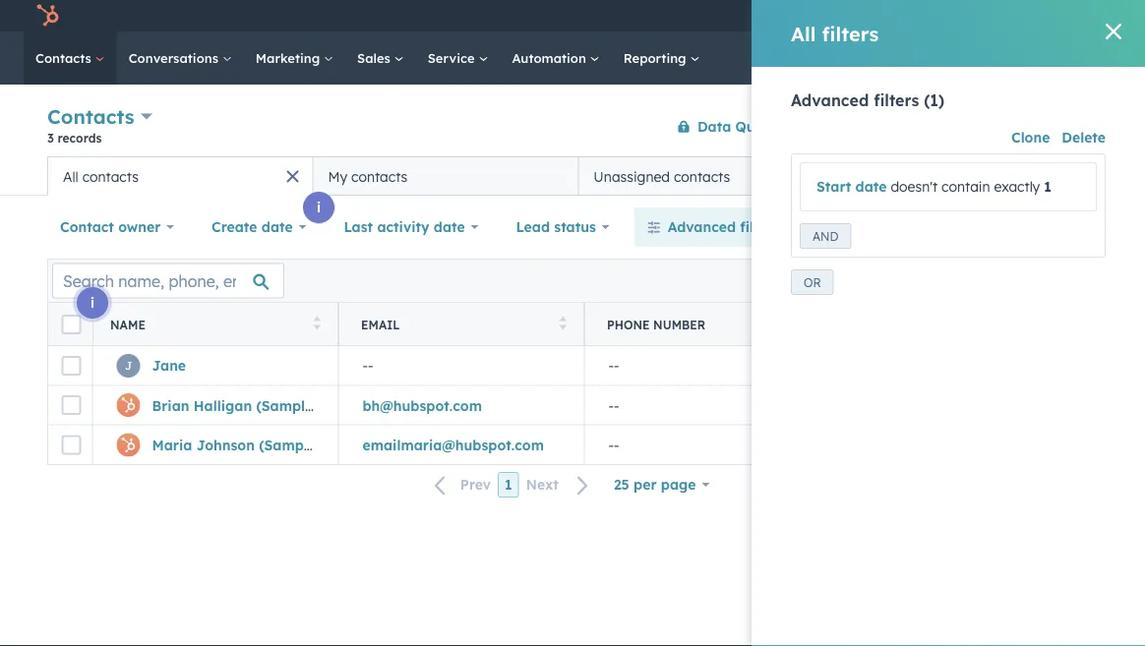Task type: locate. For each thing, give the bounding box(es) containing it.
notifications image
[[993, 9, 1011, 27]]

-- for maria johnson (sample contact)
[[609, 436, 620, 454]]

1 press to sort. image from the left
[[313, 316, 321, 330]]

1 horizontal spatial advanced
[[791, 91, 869, 110]]

1 horizontal spatial press to sort. image
[[559, 316, 567, 330]]

1 inside button
[[505, 476, 512, 494]]

contacts down "records"
[[82, 168, 139, 185]]

create for create date
[[212, 218, 257, 236]]

phone
[[607, 317, 650, 332]]

1 vertical spatial contact)
[[320, 436, 379, 454]]

-
[[363, 357, 368, 374], [368, 357, 374, 374], [609, 357, 614, 374], [614, 357, 620, 374], [609, 397, 614, 414], [614, 397, 620, 414], [609, 436, 614, 454], [614, 436, 620, 454]]

press to sort. element left phone
[[559, 316, 567, 333]]

--
[[363, 357, 374, 374], [609, 357, 620, 374], [609, 397, 620, 414], [609, 436, 620, 454]]

next button
[[519, 473, 601, 498]]

(sample up maria johnson (sample contact) link
[[256, 397, 313, 414]]

0 vertical spatial contacts
[[35, 50, 95, 66]]

(1)
[[924, 91, 945, 110], [784, 218, 802, 236]]

press to sort. image left email
[[313, 316, 321, 330]]

maria
[[152, 436, 192, 454]]

1 vertical spatial advanced
[[668, 218, 736, 236]]

last activity date button
[[331, 208, 491, 247]]

0 horizontal spatial create
[[212, 218, 257, 236]]

0 vertical spatial create
[[999, 119, 1036, 134]]

1 vertical spatial create
[[212, 218, 257, 236]]

all inside button
[[869, 218, 886, 236]]

all left upgrade icon
[[791, 21, 816, 46]]

create left contact
[[999, 119, 1036, 134]]

2 column header from the left
[[1077, 303, 1146, 346]]

brian halligan (sample contact) link
[[152, 397, 377, 414]]

date right activity
[[434, 218, 465, 236]]

1 vertical spatial (sample
[[259, 436, 316, 454]]

date for create
[[262, 218, 293, 236]]

bh@hubspot.com
[[363, 397, 482, 414]]

0 horizontal spatial date
[[262, 218, 293, 236]]

contacts down the 'hubspot' link
[[35, 50, 95, 66]]

all down 3 records
[[63, 168, 78, 185]]

upgrade link
[[845, 5, 870, 26]]

prev button
[[423, 473, 498, 498]]

contact) down email
[[317, 397, 377, 414]]

column header
[[831, 303, 1078, 346], [1077, 303, 1146, 346]]

0 horizontal spatial (1)
[[784, 218, 802, 236]]

filters left and
[[740, 218, 780, 236]]

sales
[[357, 50, 394, 66]]

2 horizontal spatial date
[[856, 178, 887, 195]]

filters up add
[[874, 91, 920, 110]]

advanced down all filters
[[791, 91, 869, 110]]

i button
[[303, 192, 335, 223], [77, 287, 108, 319]]

press to sort. image left phone
[[559, 316, 567, 330]]

create inside popup button
[[212, 218, 257, 236]]

unassigned
[[594, 168, 670, 185]]

3 contacts from the left
[[674, 168, 730, 185]]

service
[[428, 50, 479, 66]]

1 vertical spatial 1
[[505, 476, 512, 494]]

0 vertical spatial (1)
[[924, 91, 945, 110]]

0 horizontal spatial i
[[90, 294, 95, 311]]

owner
[[118, 218, 161, 236]]

advanced filters (1) down all filters
[[791, 91, 945, 110]]

1 right 'prev'
[[505, 476, 512, 494]]

2 press to sort. image from the left
[[559, 316, 567, 330]]

-- button for maria johnson (sample contact)
[[585, 425, 831, 465]]

(1) down search hubspot search box at the right of the page
[[924, 91, 945, 110]]

1 horizontal spatial create
[[999, 119, 1036, 134]]

3 records
[[47, 130, 102, 145]]

press to sort. image for 2nd "press to sort." element from left
[[559, 316, 567, 330]]

all
[[791, 21, 816, 46], [1025, 167, 1043, 185], [63, 168, 78, 185], [869, 218, 886, 236]]

my
[[328, 168, 348, 185]]

advanced filters (1) down unassigned contacts button
[[668, 218, 802, 236]]

1 vertical spatial i button
[[77, 287, 108, 319]]

0 vertical spatial (sample
[[256, 397, 313, 414]]

jane
[[152, 357, 186, 374]]

clear all
[[828, 218, 886, 236]]

0 horizontal spatial contacts
[[82, 168, 139, 185]]

1 vertical spatial i
[[90, 294, 95, 311]]

all views link
[[1013, 156, 1098, 196]]

delete
[[1062, 129, 1106, 146]]

all for all filters
[[791, 21, 816, 46]]

maria johnson (sample contact) link
[[152, 436, 379, 454]]

create down all contacts button
[[212, 218, 257, 236]]

press to sort. image for second "press to sort." element from the right
[[313, 316, 321, 330]]

all inside button
[[63, 168, 78, 185]]

contacts
[[35, 50, 95, 66], [47, 104, 134, 129]]

doesn't
[[891, 178, 938, 195]]

1 horizontal spatial date
[[434, 218, 465, 236]]

close image
[[1106, 24, 1122, 39]]

i button left name
[[77, 287, 108, 319]]

all filters
[[791, 21, 879, 46]]

contact) down bh@hubspot.com
[[320, 436, 379, 454]]

date right start
[[856, 178, 887, 195]]

create for create contact
[[999, 119, 1036, 134]]

0 vertical spatial i button
[[303, 192, 335, 223]]

create contact button
[[982, 111, 1098, 142]]

contacts
[[82, 168, 139, 185], [351, 168, 408, 185], [674, 168, 730, 185]]

0 vertical spatial 1
[[1044, 178, 1052, 195]]

sales link
[[345, 31, 416, 85]]

contact) for emailmaria@hubspot.com
[[320, 436, 379, 454]]

2 horizontal spatial contacts
[[674, 168, 730, 185]]

0 vertical spatial contact)
[[317, 397, 377, 414]]

contact
[[60, 218, 114, 236]]

25
[[614, 476, 630, 494]]

hubspot link
[[24, 4, 74, 28]]

-- button
[[339, 346, 585, 386], [585, 346, 831, 386], [585, 386, 831, 425], [585, 425, 831, 465]]

contacts inside button
[[82, 168, 139, 185]]

contacts right the my
[[351, 168, 408, 185]]

contacts down the data
[[674, 168, 730, 185]]

0 horizontal spatial advanced
[[668, 218, 736, 236]]

advanced filters (1) button
[[634, 208, 815, 247]]

date left 'last'
[[262, 218, 293, 236]]

upgrade image
[[849, 8, 867, 26]]

date inside popup button
[[262, 218, 293, 236]]

i button down the my
[[303, 192, 335, 223]]

date for start
[[856, 178, 887, 195]]

contacts up "records"
[[47, 104, 134, 129]]

1 contacts from the left
[[82, 168, 139, 185]]

all for all contacts
[[63, 168, 78, 185]]

activity
[[377, 218, 430, 236]]

contacts for unassigned contacts
[[674, 168, 730, 185]]

advanced down unassigned contacts button
[[668, 218, 736, 236]]

contact)
[[317, 397, 377, 414], [320, 436, 379, 454]]

add view (3/5) button
[[852, 156, 1013, 196]]

date
[[856, 178, 887, 195], [262, 218, 293, 236], [434, 218, 465, 236]]

create inside button
[[999, 119, 1036, 134]]

jane link
[[152, 357, 186, 374]]

all left views
[[1025, 167, 1043, 185]]

(1) left and
[[784, 218, 802, 236]]

0 horizontal spatial press to sort. image
[[313, 316, 321, 330]]

hubspot image
[[35, 4, 59, 28]]

settings link
[[957, 5, 981, 26]]

0 vertical spatial advanced
[[791, 91, 869, 110]]

1 horizontal spatial press to sort. element
[[559, 316, 567, 333]]

email
[[361, 317, 400, 332]]

bh@hubspot.com link
[[363, 397, 482, 414]]

create date button
[[199, 208, 319, 247]]

1 vertical spatial contacts
[[47, 104, 134, 129]]

emailmaria@hubspot.com button
[[339, 425, 585, 465]]

prev
[[460, 476, 491, 494]]

2 contacts from the left
[[351, 168, 408, 185]]

bob builder image
[[1034, 7, 1052, 25]]

2 press to sort. element from the left
[[559, 316, 567, 333]]

(sample down brian halligan (sample contact) on the bottom left
[[259, 436, 316, 454]]

filters left "marketplaces" image
[[822, 21, 879, 46]]

1 vertical spatial advanced filters (1)
[[668, 218, 802, 236]]

press to sort. element left email
[[313, 316, 321, 333]]

0 horizontal spatial 1
[[505, 476, 512, 494]]

create
[[999, 119, 1036, 134], [212, 218, 257, 236]]

apple menu
[[843, 0, 1122, 31]]

0 vertical spatial i
[[317, 199, 321, 216]]

all right clear
[[869, 218, 886, 236]]

all contacts button
[[47, 156, 313, 196]]

press to sort. image
[[313, 316, 321, 330], [559, 316, 567, 330]]

press to sort. element
[[313, 316, 321, 333], [559, 316, 567, 333]]

-- button for brian halligan (sample contact)
[[585, 386, 831, 425]]

1 horizontal spatial i
[[317, 199, 321, 216]]

last activity date
[[344, 218, 465, 236]]

create contact
[[999, 119, 1082, 134]]

2 vertical spatial filters
[[740, 218, 780, 236]]

0 horizontal spatial press to sort. element
[[313, 316, 321, 333]]

1 vertical spatial (1)
[[784, 218, 802, 236]]

contact) for bh@hubspot.com
[[317, 397, 377, 414]]

1 right exactly
[[1044, 178, 1052, 195]]

all contacts
[[63, 168, 139, 185]]

marketplaces button
[[874, 0, 915, 31]]

halligan
[[194, 397, 252, 414]]

advanced filters (1)
[[791, 91, 945, 110], [668, 218, 802, 236]]

1 horizontal spatial 1
[[1044, 178, 1052, 195]]

start date doesn't contain exactly 1
[[817, 178, 1052, 195]]

1 horizontal spatial contacts
[[351, 168, 408, 185]]



Task type: vqa. For each thing, say whether or not it's contained in the screenshot.
Minimize dialog icon
no



Task type: describe. For each thing, give the bounding box(es) containing it.
automation
[[512, 50, 590, 66]]

lead status button
[[503, 208, 623, 247]]

start
[[817, 178, 852, 195]]

filters inside button
[[740, 218, 780, 236]]

(sample for halligan
[[256, 397, 313, 414]]

or
[[804, 275, 821, 290]]

unassigned contacts
[[594, 168, 730, 185]]

automation link
[[500, 31, 612, 85]]

number
[[654, 317, 706, 332]]

search button
[[1094, 41, 1128, 75]]

johnson
[[196, 436, 255, 454]]

contacts banner
[[47, 101, 1098, 156]]

delete button
[[1062, 126, 1106, 150]]

1 horizontal spatial i button
[[303, 192, 335, 223]]

contact owner
[[60, 218, 161, 236]]

my contacts
[[328, 168, 408, 185]]

help image
[[927, 9, 945, 27]]

page
[[661, 476, 696, 494]]

clear all button
[[815, 208, 899, 247]]

conversations
[[129, 50, 222, 66]]

-- for brian halligan (sample contact)
[[609, 397, 620, 414]]

contacts button
[[47, 102, 153, 131]]

help button
[[919, 0, 953, 31]]

25 per page
[[614, 476, 696, 494]]

create date
[[212, 218, 293, 236]]

0 vertical spatial filters
[[822, 21, 879, 46]]

1 button
[[498, 472, 519, 498]]

1 press to sort. element from the left
[[313, 316, 321, 333]]

contacts link
[[24, 31, 117, 85]]

contacts inside popup button
[[47, 104, 134, 129]]

i for the left i button
[[90, 294, 95, 311]]

all for all views
[[1025, 167, 1043, 185]]

service link
[[416, 31, 500, 85]]

marketplaces image
[[886, 9, 903, 27]]

apple button
[[1023, 0, 1120, 31]]

Search name, phone, email addresses, or company search field
[[52, 263, 284, 299]]

pagination navigation
[[423, 472, 601, 498]]

add
[[887, 167, 914, 185]]

apple
[[1056, 7, 1090, 24]]

reporting
[[624, 50, 690, 66]]

date inside popup button
[[434, 218, 465, 236]]

contain
[[942, 178, 991, 195]]

0 vertical spatial advanced filters (1)
[[791, 91, 945, 110]]

bh@hubspot.com button
[[339, 386, 585, 425]]

my contacts button
[[313, 156, 579, 196]]

lead
[[516, 218, 550, 236]]

emailmaria@hubspot.com link
[[363, 436, 544, 454]]

advanced inside button
[[668, 218, 736, 236]]

phone number
[[607, 317, 706, 332]]

-- for jane
[[609, 357, 620, 374]]

(sample for johnson
[[259, 436, 316, 454]]

and button
[[800, 223, 852, 249]]

Search HubSpot search field
[[869, 41, 1110, 75]]

exactly
[[994, 178, 1040, 195]]

3
[[47, 130, 54, 145]]

next
[[526, 476, 559, 494]]

data quality
[[698, 118, 786, 135]]

add view (3/5)
[[887, 167, 988, 185]]

(3/5)
[[954, 167, 988, 185]]

data
[[698, 118, 731, 135]]

clone button
[[1012, 126, 1050, 150]]

1 vertical spatial filters
[[874, 91, 920, 110]]

notifications button
[[985, 0, 1019, 31]]

lead status
[[516, 218, 596, 236]]

-- button for jane
[[585, 346, 831, 386]]

conversations link
[[117, 31, 244, 85]]

view
[[918, 167, 950, 185]]

brian
[[152, 397, 189, 414]]

advanced filters (1) inside advanced filters (1) button
[[668, 218, 802, 236]]

reporting link
[[612, 31, 712, 85]]

start date button
[[817, 178, 887, 195]]

marketing
[[256, 50, 324, 66]]

emailmaria@hubspot.com
[[363, 436, 544, 454]]

maria johnson (sample contact)
[[152, 436, 379, 454]]

settings image
[[960, 8, 978, 26]]

contacts for all contacts
[[82, 168, 139, 185]]

clone
[[1012, 129, 1050, 146]]

or button
[[791, 270, 834, 295]]

contacts for my contacts
[[351, 168, 408, 185]]

0 horizontal spatial i button
[[77, 287, 108, 319]]

clear
[[828, 218, 864, 236]]

unassigned contacts button
[[579, 156, 844, 196]]

contact
[[1039, 119, 1082, 134]]

25 per page button
[[601, 465, 723, 505]]

(1) inside button
[[784, 218, 802, 236]]

records
[[58, 130, 102, 145]]

contact owner button
[[47, 208, 187, 247]]

per
[[634, 476, 657, 494]]

data quality button
[[664, 107, 787, 146]]

status
[[554, 218, 596, 236]]

search image
[[1104, 51, 1118, 65]]

i for rightmost i button
[[317, 199, 321, 216]]

views
[[1047, 167, 1086, 185]]

and
[[813, 229, 839, 244]]

brian halligan (sample contact)
[[152, 397, 377, 414]]

1 horizontal spatial (1)
[[924, 91, 945, 110]]

all views
[[1025, 167, 1086, 185]]

1 column header from the left
[[831, 303, 1078, 346]]

name
[[110, 317, 146, 332]]



